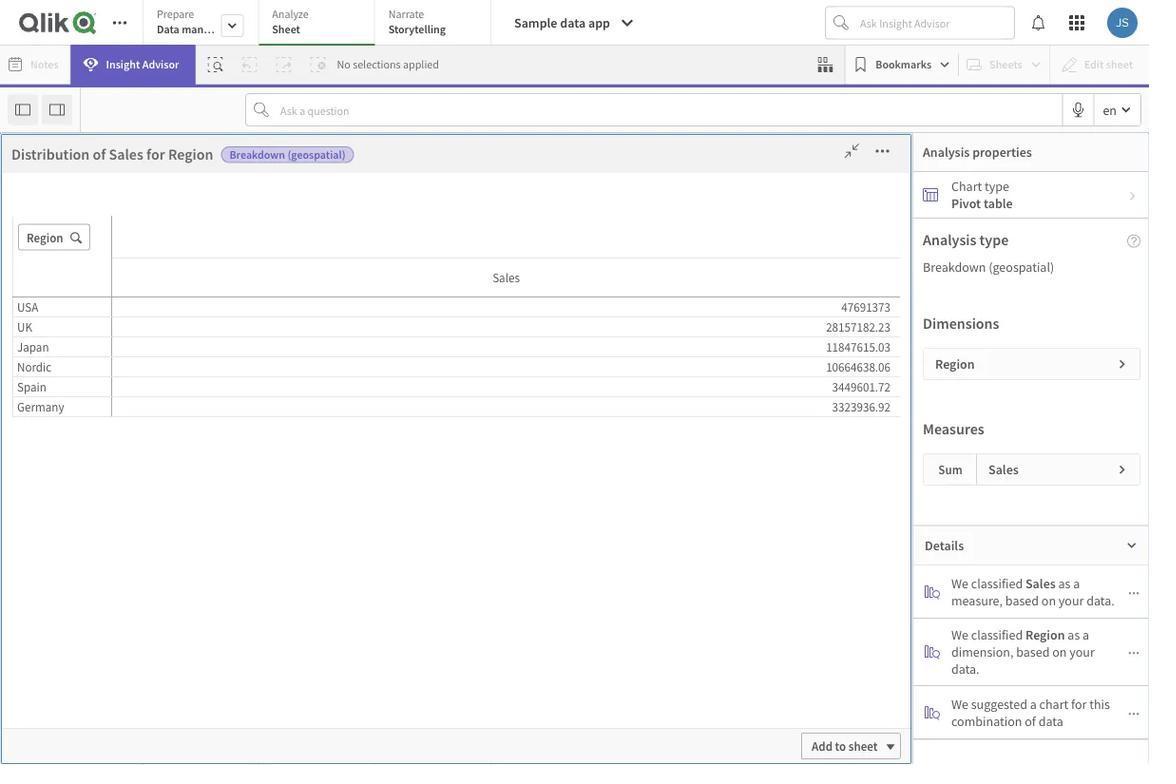 Task type: locate. For each thing, give the bounding box(es) containing it.
1 vertical spatial as
[[1058, 575, 1071, 592]]

analyze image
[[925, 584, 940, 599], [925, 705, 940, 720]]

your
[[776, 551, 801, 568], [1059, 592, 1084, 609], [1070, 644, 1095, 661]]

to left start
[[863, 497, 875, 514]]

menu inside 'choose an option below to get started adding to this sheet...' application
[[98, 210, 285, 764]]

of
[[93, 144, 106, 163], [1025, 712, 1036, 730]]

of inside the we suggested a chart for this combination of data
[[1025, 712, 1036, 730]]

breakdown
[[229, 147, 285, 162], [923, 259, 986, 276], [371, 392, 427, 406]]

on
[[1042, 592, 1056, 609], [1052, 644, 1067, 661]]

analysis properties
[[923, 144, 1032, 161]]

data. up as a dimension, based on your data.
[[1087, 592, 1115, 609]]

of left chart
[[1025, 712, 1036, 730]]

2 horizontal spatial breakdown
[[923, 259, 986, 276]]

sheet.
[[830, 551, 864, 568]]

narrate
[[388, 7, 424, 21]]

1 vertical spatial for
[[1071, 695, 1087, 712]]

city up cost
[[107, 258, 129, 275]]

your for we classified region
[[1070, 644, 1095, 661]]

1 vertical spatial (geospatial)
[[989, 259, 1054, 276]]

we down "details"
[[951, 575, 969, 592]]

suggested as geographic dimensions
[[305, 284, 510, 301]]

classified
[[971, 575, 1023, 592], [971, 626, 1023, 644]]

1 horizontal spatial for
[[1071, 695, 1087, 712]]

0 vertical spatial for
[[146, 144, 165, 163]]

measure,
[[951, 592, 1003, 609]]

type for chart type pivot table
[[985, 178, 1010, 195]]

0 vertical spatial breakdown (geospatial)
[[229, 147, 346, 162]]

2 we from the top
[[951, 626, 969, 644]]

type right 'chart'
[[985, 178, 1010, 195]]

as right we classified sales
[[1058, 575, 1071, 592]]

chart
[[1039, 695, 1069, 712]]

0 vertical spatial a
[[1073, 575, 1080, 592]]

analyze sheet
[[272, 7, 309, 37]]

2 analyze image from the top
[[925, 705, 940, 720]]

sheet
[[849, 738, 878, 754]]

region
[[168, 144, 213, 163], [27, 229, 63, 245], [343, 244, 383, 261], [935, 355, 975, 373], [1026, 626, 1065, 644]]

choose
[[290, 240, 361, 268]]

1 vertical spatial analysis
[[923, 230, 977, 249]]

small image for we classified
[[1128, 587, 1140, 599]]

your inside to start creating visualizations and build your new sheet.
[[776, 551, 801, 568]]

1 vertical spatial small image
[[1128, 587, 1140, 599]]

Ask Insight Advisor text field
[[856, 8, 1014, 38]]

hide properties image
[[49, 102, 65, 117]]

analysis down the pivot
[[923, 230, 977, 249]]

(geospatial) down no
[[287, 147, 346, 162]]

0 horizontal spatial a
[[1030, 695, 1037, 712]]

0 vertical spatial analysis
[[923, 144, 970, 161]]

small image
[[1127, 190, 1139, 202], [1117, 464, 1128, 476], [1126, 540, 1138, 551], [1128, 647, 1140, 659]]

of right "distribution" at the left top
[[93, 144, 106, 163]]

your left new
[[776, 551, 801, 568]]

master
[[19, 230, 51, 245]]

no selections applied
[[337, 57, 439, 72]]

city
[[107, 258, 129, 275], [336, 315, 358, 332]]

1 vertical spatial a
[[1083, 626, 1089, 644]]

data. inside as a dimension, based on your data.
[[951, 661, 980, 678]]

2 vertical spatial we
[[951, 695, 969, 712]]

0 vertical spatial data.
[[1087, 592, 1115, 609]]

tab list
[[143, 0, 491, 48]]

we suggested a chart for this combination of data
[[951, 695, 1110, 730]]

pivot
[[951, 195, 981, 212]]

selections
[[353, 57, 401, 72]]

2 horizontal spatial a
[[1083, 626, 1089, 644]]

3 we from the top
[[951, 695, 969, 712]]

dimension,
[[951, 644, 1014, 661]]

1 vertical spatial data.
[[951, 661, 980, 678]]

breakdown (geospatial) for exit full screen image
[[229, 147, 346, 162]]

0 vertical spatial city button
[[98, 258, 252, 275]]

(geospatial) for full screen icon
[[429, 392, 488, 406]]

1 horizontal spatial city
[[336, 315, 358, 332]]

small image for we suggested a chart for this combination of data
[[1128, 708, 1140, 720]]

1 vertical spatial type
[[980, 230, 1009, 249]]

region inside button
[[343, 244, 383, 261]]

type inside chart type pivot table
[[985, 178, 1010, 195]]

based inside as a dimension, based on your data.
[[1016, 644, 1050, 661]]

11847615.03
[[826, 339, 891, 355]]

0 vertical spatial analyze image
[[925, 584, 940, 599]]

view all analyses
[[785, 155, 881, 172]]

type for analysis type
[[980, 230, 1009, 249]]

1 horizontal spatial (geospatial)
[[429, 392, 488, 406]]

fields
[[35, 168, 64, 183]]

as inside the as a measure, based on your data.
[[1058, 575, 1071, 592]]

fields button
[[0, 133, 97, 193], [2, 133, 97, 193]]

0 horizontal spatial this
[[750, 240, 785, 268]]

table
[[984, 195, 1013, 212]]

we left suggested
[[951, 695, 969, 712]]

your right we classified sales
[[1059, 592, 1084, 609]]

to
[[524, 240, 544, 268], [726, 240, 746, 268], [863, 497, 875, 514], [835, 738, 846, 754]]

1 horizontal spatial city button
[[305, 308, 495, 338]]

2 vertical spatial small image
[[1128, 708, 1140, 720]]

we for as a dimension, based on your data.
[[951, 626, 969, 644]]

your inside the as a measure, based on your data.
[[1059, 592, 1084, 609]]

on inside the as a measure, based on your data.
[[1042, 592, 1056, 609]]

sales down the below
[[493, 269, 520, 285]]

analyze image left measure,
[[925, 584, 940, 599]]

sum
[[939, 461, 963, 477]]

1 vertical spatial on
[[1052, 644, 1067, 661]]

1 analyze image from the top
[[925, 584, 940, 599]]

started
[[583, 240, 650, 268]]

0 horizontal spatial breakdown
[[229, 147, 285, 162]]

data. inside the as a measure, based on your data.
[[1087, 592, 1115, 609]]

0 vertical spatial small image
[[1117, 358, 1128, 370]]

classified down measure,
[[971, 626, 1023, 644]]

0 vertical spatial this
[[750, 240, 785, 268]]

we classified sales
[[951, 575, 1056, 592]]

insight advisor
[[106, 57, 179, 72]]

1 vertical spatial we
[[951, 626, 969, 644]]

menu
[[98, 210, 285, 764]]

japan
[[17, 339, 49, 355]]

advisor
[[142, 57, 179, 72]]

tab list containing prepare
[[143, 0, 491, 48]]

as inside as a dimension, based on your data.
[[1068, 626, 1080, 644]]

a left chart
[[1030, 695, 1037, 712]]

a for region
[[1083, 626, 1089, 644]]

region up suggested
[[343, 244, 383, 261]]

based inside the as a measure, based on your data.
[[1006, 592, 1039, 609]]

data. up suggested
[[951, 661, 980, 678]]

1 horizontal spatial data
[[1039, 712, 1063, 730]]

we down measure,
[[951, 626, 969, 644]]

a
[[1073, 575, 1080, 592], [1083, 626, 1089, 644], [1030, 695, 1037, 712]]

city button up cost 'button'
[[98, 258, 252, 275]]

0 horizontal spatial of
[[93, 144, 106, 163]]

Search assets text field
[[98, 135, 285, 169]]

2 master items button from the left
[[2, 195, 97, 255]]

sales
[[109, 144, 143, 163], [493, 269, 520, 285], [989, 461, 1019, 478], [1026, 575, 1056, 592]]

on inside as a dimension, based on your data.
[[1052, 644, 1067, 661]]

for right chart
[[1071, 695, 1087, 712]]

region down the 'fields'
[[27, 229, 63, 245]]

1 fields button from the left
[[0, 133, 97, 193]]

0 vertical spatial breakdown
[[229, 147, 285, 162]]

analysis up 'chart'
[[923, 144, 970, 161]]

1 horizontal spatial data.
[[1087, 592, 1115, 609]]

prepare
[[157, 7, 194, 21]]

0 horizontal spatial for
[[146, 144, 165, 163]]

your inside as a dimension, based on your data.
[[1070, 644, 1095, 661]]

0 vertical spatial based
[[1006, 592, 1039, 609]]

as right suggested
[[366, 284, 378, 301]]

dimensions
[[923, 314, 999, 333]]

1 vertical spatial classified
[[971, 626, 1023, 644]]

0 vertical spatial your
[[776, 551, 801, 568]]

type down table
[[980, 230, 1009, 249]]

0 vertical spatial city
[[107, 258, 129, 275]]

we inside the we suggested a chart for this combination of data
[[951, 695, 969, 712]]

measures
[[923, 419, 984, 438]]

narrate storytelling
[[388, 7, 446, 37]]

as down the as a measure, based on your data.
[[1068, 626, 1080, 644]]

0 vertical spatial on
[[1042, 592, 1056, 609]]

chart
[[951, 178, 982, 195]]

help image
[[1127, 234, 1141, 247]]

new
[[804, 551, 827, 568]]

data
[[560, 14, 586, 31], [1039, 712, 1063, 730]]

master items button
[[0, 195, 97, 255], [2, 195, 97, 255]]

this right chart
[[1090, 695, 1110, 712]]

region down the as a measure, based on your data.
[[1026, 626, 1065, 644]]

more image
[[533, 386, 563, 405]]

a inside the as a measure, based on your data.
[[1073, 575, 1080, 592]]

to right adding
[[726, 240, 746, 268]]

(geospatial) down analysis type
[[989, 259, 1054, 276]]

city down suggested
[[336, 315, 358, 332]]

we for as a measure, based on your data.
[[951, 575, 969, 592]]

0 horizontal spatial breakdown (geospatial)
[[229, 147, 346, 162]]

(geospatial)
[[287, 147, 346, 162], [989, 259, 1054, 276], [429, 392, 488, 406]]

as for we classified region
[[1068, 626, 1080, 644]]

2 vertical spatial breakdown (geospatial)
[[371, 392, 488, 406]]

hide
[[774, 356, 800, 374]]

this left sheet...
[[750, 240, 785, 268]]

analyze image left combination
[[925, 705, 940, 720]]

on up we classified region
[[1042, 592, 1056, 609]]

2 vertical spatial your
[[1070, 644, 1095, 661]]

analyses
[[832, 155, 881, 172]]

we
[[951, 575, 969, 592], [951, 626, 969, 644], [951, 695, 969, 712]]

uk
[[17, 319, 32, 335]]

to inside to start creating visualizations and build your new sheet.
[[863, 497, 875, 514]]

2 vertical spatial a
[[1030, 695, 1037, 712]]

analysis for analysis type
[[923, 230, 977, 249]]

this
[[750, 240, 785, 268], [1090, 695, 1110, 712]]

1 vertical spatial based
[[1016, 644, 1050, 661]]

1 vertical spatial your
[[1059, 592, 1084, 609]]

region down smart search "image"
[[168, 144, 213, 163]]

1 vertical spatial data
[[1039, 712, 1063, 730]]

1 vertical spatial of
[[1025, 712, 1036, 730]]

choose an option below to get started adding to this sheet... application
[[0, 0, 1149, 765]]

city button down suggested as geographic dimensions
[[305, 308, 495, 338]]

a for sales
[[1073, 575, 1080, 592]]

2 vertical spatial as
[[1068, 626, 1080, 644]]

on for region
[[1052, 644, 1067, 661]]

sales up we classified region
[[1026, 575, 1056, 592]]

0 vertical spatial (geospatial)
[[287, 147, 346, 162]]

1 analysis from the top
[[923, 144, 970, 161]]

analysis type
[[923, 230, 1009, 249]]

2 horizontal spatial breakdown (geospatial)
[[923, 259, 1054, 276]]

to right add
[[835, 738, 846, 754]]

your right we classified region
[[1070, 644, 1095, 661]]

0 horizontal spatial data
[[560, 14, 586, 31]]

2 classified from the top
[[971, 626, 1023, 644]]

based right 'dimension,'
[[1016, 644, 1050, 661]]

selections tool image
[[818, 57, 833, 72]]

nordic
[[17, 359, 51, 375]]

based
[[1006, 592, 1039, 609], [1016, 644, 1050, 661]]

2 vertical spatial (geospatial)
[[429, 392, 488, 406]]

2 analysis from the top
[[923, 230, 977, 249]]

small image
[[1117, 358, 1128, 370], [1128, 587, 1140, 599], [1128, 708, 1140, 720]]

on up chart
[[1052, 644, 1067, 661]]

1 horizontal spatial a
[[1073, 575, 1080, 592]]

1 vertical spatial analyze image
[[925, 705, 940, 720]]

start
[[877, 497, 903, 514]]

Ask a question text field
[[277, 95, 1062, 125]]

for
[[146, 144, 165, 163], [1071, 695, 1087, 712]]

1 vertical spatial breakdown
[[923, 259, 986, 276]]

for down advisor
[[146, 144, 165, 163]]

1 horizontal spatial breakdown
[[371, 392, 427, 406]]

2 fields button from the left
[[2, 133, 97, 193]]

(geospatial) left full screen icon
[[429, 392, 488, 406]]

1 classified from the top
[[971, 575, 1023, 592]]

sales right sum button
[[989, 461, 1019, 478]]

0 vertical spatial classified
[[971, 575, 1023, 592]]

0 horizontal spatial data.
[[951, 661, 980, 678]]

2 vertical spatial breakdown
[[371, 392, 427, 406]]

0 horizontal spatial (geospatial)
[[287, 147, 346, 162]]

a inside as a dimension, based on your data.
[[1083, 626, 1089, 644]]

0 vertical spatial we
[[951, 575, 969, 592]]

suggested
[[971, 695, 1027, 712]]

1 master items button from the left
[[0, 195, 97, 255]]

1 horizontal spatial of
[[1025, 712, 1036, 730]]

data inside the we suggested a chart for this combination of data
[[1039, 712, 1063, 730]]

classified for measure,
[[971, 575, 1023, 592]]

classified up we classified region
[[971, 575, 1023, 592]]

breakdown (geospatial) for full screen icon
[[371, 392, 488, 406]]

this inside the we suggested a chart for this combination of data
[[1090, 695, 1110, 712]]

insight
[[106, 57, 140, 72]]

1 horizontal spatial this
[[1090, 695, 1110, 712]]

data. for as a measure, based on your data.
[[1087, 592, 1115, 609]]

1 we from the top
[[951, 575, 969, 592]]

1 horizontal spatial breakdown (geospatial)
[[371, 392, 488, 406]]

analyze image inside 'we suggested a chart for this combination of data' button
[[925, 705, 940, 720]]

a right we classified sales
[[1073, 575, 1080, 592]]

add
[[812, 738, 833, 754]]

1 vertical spatial this
[[1090, 695, 1110, 712]]

menu containing city
[[98, 210, 285, 764]]

data right suggested
[[1039, 712, 1063, 730]]

cost
[[107, 334, 132, 351]]

based up we classified region
[[1006, 592, 1039, 609]]

distribution of sales for region
[[11, 144, 213, 163]]

dimensions
[[445, 284, 510, 301]]

data left "app"
[[560, 14, 586, 31]]

insight advisor button
[[71, 45, 195, 85]]

0 vertical spatial type
[[985, 178, 1010, 195]]

a down the as a measure, based on your data.
[[1083, 626, 1089, 644]]

0 horizontal spatial city
[[107, 258, 129, 275]]



Task type: describe. For each thing, give the bounding box(es) containing it.
view all analyses button
[[769, 148, 897, 179]]

28157182.23
[[826, 319, 891, 335]]

on for sales
[[1042, 592, 1056, 609]]

sample data app
[[514, 14, 610, 31]]

hide suggestions
[[774, 356, 871, 374]]

full screen image
[[502, 386, 533, 405]]

search image
[[63, 231, 82, 243]]

1 vertical spatial city button
[[305, 308, 495, 338]]

deselect field image
[[479, 247, 490, 259]]

0 horizontal spatial city button
[[98, 258, 252, 275]]

germany
[[17, 399, 64, 414]]

combination
[[951, 712, 1022, 730]]

sheet
[[272, 22, 300, 37]]

breakdown for full screen icon
[[371, 392, 427, 406]]

reset analysis
[[522, 155, 603, 172]]

spain
[[17, 379, 46, 394]]

storytelling
[[388, 22, 446, 37]]

items
[[53, 230, 80, 245]]

analysis for analysis properties
[[923, 144, 970, 161]]

visualizations
[[778, 526, 854, 543]]

47691373
[[842, 299, 891, 315]]

analyze
[[272, 7, 309, 21]]

sales right "distribution" at the left top
[[109, 144, 143, 163]]

all
[[815, 155, 829, 172]]

as for we classified sales
[[1058, 575, 1071, 592]]

1 vertical spatial city
[[336, 315, 358, 332]]

add to sheet button
[[801, 733, 901, 759]]

to inside button
[[835, 738, 846, 754]]

10664638.06
[[826, 359, 891, 375]]

we suggested a chart for this combination of data button
[[913, 686, 1149, 739]]

analyze image for we classified
[[925, 584, 940, 599]]

usa
[[17, 299, 38, 315]]

option
[[394, 240, 457, 268]]

get
[[549, 240, 579, 268]]

as a measure, based on your data.
[[951, 575, 1115, 609]]

analysis
[[556, 155, 603, 172]]

geographic
[[381, 284, 443, 301]]

to left get
[[524, 240, 544, 268]]

we classified region
[[951, 626, 1065, 644]]

analyze image
[[925, 644, 940, 660]]

0 vertical spatial data
[[560, 14, 586, 31]]

below
[[461, 240, 520, 268]]

3449601.72
[[832, 379, 891, 394]]

more image
[[867, 142, 898, 161]]

add to sheet
[[812, 738, 878, 754]]

for inside the we suggested a chart for this combination of data
[[1071, 695, 1087, 712]]

en button
[[1094, 94, 1141, 125]]

bookmarks button
[[849, 49, 954, 80]]

as a dimension, based on your data.
[[951, 626, 1095, 678]]

suggestions
[[803, 356, 871, 374]]

sample
[[514, 14, 557, 31]]

suggested
[[305, 284, 363, 301]]

0 vertical spatial as
[[366, 284, 378, 301]]

master items
[[19, 230, 80, 245]]

sample data app button
[[503, 8, 646, 38]]

based for sales
[[1006, 592, 1039, 609]]

breakdown for exit full screen image
[[229, 147, 285, 162]]

hide suggestions button
[[758, 350, 905, 380]]

properties
[[973, 144, 1032, 161]]

smart search image
[[208, 57, 223, 72]]

exit full screen image
[[837, 142, 867, 161]]

john smith image
[[1107, 8, 1138, 38]]

region down the dimensions
[[935, 355, 975, 373]]

applied
[[403, 57, 439, 72]]

data
[[157, 22, 179, 37]]

and
[[856, 526, 878, 543]]

prepare data manager
[[157, 7, 225, 37]]

en
[[1103, 101, 1117, 118]]

sum button
[[924, 454, 977, 485]]

3323936.92
[[832, 399, 891, 414]]

cost button
[[98, 334, 252, 351]]

cancel
[[707, 155, 745, 172]]

app
[[588, 14, 610, 31]]

no
[[337, 57, 351, 72]]

2 horizontal spatial (geospatial)
[[989, 259, 1054, 276]]

view
[[785, 155, 812, 172]]

reset
[[522, 155, 554, 172]]

an
[[365, 240, 389, 268]]

bookmarks
[[876, 57, 932, 72]]

data. for as a dimension, based on your data.
[[951, 661, 980, 678]]

sheet...
[[790, 240, 859, 268]]

chart type pivot table
[[951, 178, 1013, 212]]

creating
[[731, 526, 776, 543]]

a inside the we suggested a chart for this combination of data
[[1030, 695, 1037, 712]]

hide assets image
[[15, 102, 30, 117]]

analyze image for we suggested a chart for this combination of data
[[925, 705, 940, 720]]

based for region
[[1016, 644, 1050, 661]]

reset analysis button
[[507, 148, 618, 179]]

your for we classified sales
[[1059, 592, 1084, 609]]

build
[[880, 526, 909, 543]]

region button
[[312, 239, 470, 267]]

tab list inside 'choose an option below to get started adding to this sheet...' application
[[143, 0, 491, 48]]

(geospatial) for exit full screen image
[[287, 147, 346, 162]]

choose an option below to get started adding to this sheet...
[[290, 240, 859, 268]]

pivot table image
[[923, 187, 938, 202]]

1 vertical spatial breakdown (geospatial)
[[923, 259, 1054, 276]]

distribution
[[11, 144, 90, 163]]

to start creating visualizations and build your new sheet.
[[731, 497, 909, 568]]

classified for dimension,
[[971, 626, 1023, 644]]

0 vertical spatial of
[[93, 144, 106, 163]]



Task type: vqa. For each thing, say whether or not it's contained in the screenshot.
the leftmost a
yes



